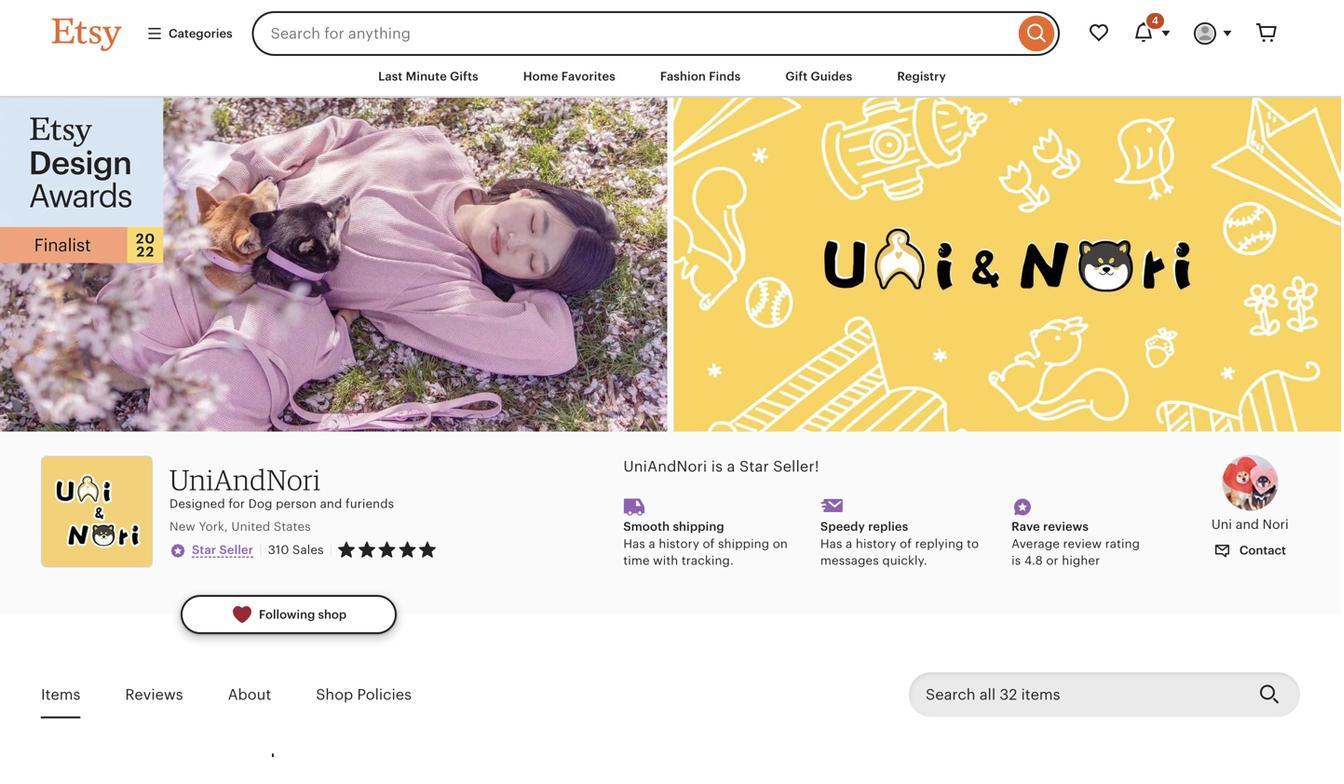 Task type: describe. For each thing, give the bounding box(es) containing it.
uni and nori
[[1212, 517, 1289, 532]]

history for with
[[659, 537, 700, 551]]

about link
[[228, 674, 271, 717]]

reviews
[[125, 687, 183, 703]]

higher
[[1062, 554, 1101, 568]]

a for smooth shipping
[[649, 537, 656, 551]]

items link
[[41, 674, 81, 717]]

star_seller image
[[170, 543, 186, 559]]

minute
[[406, 69, 447, 83]]

replies
[[869, 520, 909, 534]]

categories button
[[132, 17, 247, 50]]

uniandnori for uniandnori is a star seller!
[[624, 458, 707, 475]]

gift
[[786, 69, 808, 83]]

designed
[[170, 497, 225, 511]]

shop
[[318, 608, 347, 622]]

1 | from the left
[[259, 542, 263, 557]]

or
[[1047, 554, 1059, 568]]

is inside rave reviews average review rating is 4.8 or higher
[[1012, 554, 1021, 568]]

following
[[259, 608, 315, 622]]

star seller
[[192, 543, 254, 557]]

gift guides link
[[772, 60, 867, 93]]

to
[[967, 537, 979, 551]]

seller!
[[774, 458, 820, 475]]

smooth
[[624, 520, 670, 534]]

Search for anything text field
[[252, 11, 1015, 56]]

gifts
[[450, 69, 479, 83]]

a for speedy replies
[[846, 537, 853, 551]]

smooth shipping has a history of shipping on time with tracking.
[[624, 520, 788, 568]]

0 vertical spatial shipping
[[673, 520, 725, 534]]

and inside uniandnori designed for dog person and furiends
[[320, 497, 342, 511]]

policies
[[357, 687, 412, 703]]

fashion finds link
[[646, 60, 755, 93]]

states
[[274, 520, 311, 534]]

uni
[[1212, 517, 1233, 532]]

contact
[[1237, 544, 1287, 558]]

star inside button
[[192, 543, 216, 557]]

310
[[268, 543, 289, 557]]

uni and nori link
[[1201, 455, 1301, 534]]

furiends
[[346, 497, 394, 511]]

has for has a history of replying to messages quickly.
[[821, 537, 843, 551]]

4.8
[[1025, 554, 1043, 568]]

| inside the "| 310 sales |"
[[329, 543, 333, 557]]

items
[[41, 687, 81, 703]]

new york, united states
[[170, 520, 311, 534]]

1 horizontal spatial star
[[740, 458, 769, 475]]

home favorites
[[523, 69, 616, 83]]

of for replying
[[900, 537, 912, 551]]

uniandnori for uniandnori designed for dog person and furiends
[[170, 463, 321, 497]]

star seller button
[[170, 541, 254, 559]]

reviews link
[[125, 674, 183, 717]]

messages
[[821, 554, 879, 568]]

replying
[[915, 537, 964, 551]]

following shop
[[259, 608, 347, 622]]

uniandnori is a star seller!
[[624, 458, 820, 475]]

categories banner
[[19, 0, 1323, 56]]



Task type: vqa. For each thing, say whether or not it's contained in the screenshot.
Personalized Kids Canvas Backpack, Custom Baby Backpack, Monogram Toddler Backpacks, Preschool Book Bag, Cute School Bookbag, Birthday Gift image
no



Task type: locate. For each thing, give the bounding box(es) containing it.
0 horizontal spatial is
[[712, 458, 723, 475]]

uniandnori inside uniandnori designed for dog person and furiends
[[170, 463, 321, 497]]

new
[[170, 520, 196, 534]]

speedy
[[821, 520, 865, 534]]

0 horizontal spatial history
[[659, 537, 700, 551]]

1 history from the left
[[659, 537, 700, 551]]

a down smooth
[[649, 537, 656, 551]]

is left 4.8
[[1012, 554, 1021, 568]]

None search field
[[252, 11, 1060, 56]]

0 horizontal spatial of
[[703, 537, 715, 551]]

0 horizontal spatial uniandnori
[[170, 463, 321, 497]]

has
[[624, 537, 646, 551], [821, 537, 843, 551]]

following shop button
[[181, 595, 397, 635]]

of inside the speedy replies has a history of replying to messages quickly.
[[900, 537, 912, 551]]

1 vertical spatial star
[[192, 543, 216, 557]]

menu bar containing last minute gifts
[[19, 56, 1323, 98]]

4
[[1152, 15, 1159, 27]]

is up the smooth shipping has a history of shipping on time with tracking.
[[712, 458, 723, 475]]

dog
[[248, 497, 273, 511]]

uniandnori
[[624, 458, 707, 475], [170, 463, 321, 497]]

and right person
[[320, 497, 342, 511]]

categories
[[169, 26, 233, 40]]

2 horizontal spatial a
[[846, 537, 853, 551]]

and inside the uni and nori link
[[1236, 517, 1260, 532]]

1 horizontal spatial has
[[821, 537, 843, 551]]

has down speedy
[[821, 537, 843, 551]]

review
[[1064, 537, 1102, 551]]

1 horizontal spatial is
[[1012, 554, 1021, 568]]

finds
[[709, 69, 741, 83]]

star left seller!
[[740, 458, 769, 475]]

uniandnori up smooth
[[624, 458, 707, 475]]

shop policies
[[316, 687, 412, 703]]

1 vertical spatial and
[[1236, 517, 1260, 532]]

history inside the speedy replies has a history of replying to messages quickly.
[[856, 537, 897, 551]]

1 has from the left
[[624, 537, 646, 551]]

1 vertical spatial shipping
[[718, 537, 770, 551]]

time
[[624, 554, 650, 568]]

shipping left the on
[[718, 537, 770, 551]]

2 of from the left
[[900, 537, 912, 551]]

tab
[[41, 754, 272, 757]]

sales
[[293, 543, 324, 557]]

speedy replies has a history of replying to messages quickly.
[[821, 520, 979, 568]]

registry
[[898, 69, 947, 83]]

for
[[229, 497, 245, 511]]

| right the sales
[[329, 543, 333, 557]]

a inside the smooth shipping has a history of shipping on time with tracking.
[[649, 537, 656, 551]]

history
[[659, 537, 700, 551], [856, 537, 897, 551]]

last
[[378, 69, 403, 83]]

1 horizontal spatial of
[[900, 537, 912, 551]]

of inside the smooth shipping has a history of shipping on time with tracking.
[[703, 537, 715, 551]]

2 history from the left
[[856, 537, 897, 551]]

guides
[[811, 69, 853, 83]]

york,
[[199, 520, 228, 534]]

0 horizontal spatial and
[[320, 497, 342, 511]]

2 has from the left
[[821, 537, 843, 551]]

person
[[276, 497, 317, 511]]

of up tracking.
[[703, 537, 715, 551]]

1 horizontal spatial uniandnori
[[624, 458, 707, 475]]

a left seller!
[[727, 458, 736, 475]]

0 horizontal spatial a
[[649, 537, 656, 551]]

uniandnori up for on the left bottom of the page
[[170, 463, 321, 497]]

2 | from the left
[[329, 543, 333, 557]]

history for quickly.
[[856, 537, 897, 551]]

quickly.
[[883, 554, 928, 568]]

average
[[1012, 537, 1060, 551]]

1 horizontal spatial and
[[1236, 517, 1260, 532]]

1 vertical spatial is
[[1012, 554, 1021, 568]]

tracking.
[[682, 554, 734, 568]]

1 of from the left
[[703, 537, 715, 551]]

1 horizontal spatial history
[[856, 537, 897, 551]]

|
[[259, 542, 263, 557], [329, 543, 333, 557]]

fashion
[[660, 69, 706, 83]]

a up messages
[[846, 537, 853, 551]]

a
[[727, 458, 736, 475], [649, 537, 656, 551], [846, 537, 853, 551]]

uni and nori image
[[1223, 455, 1279, 511]]

shipping up tracking.
[[673, 520, 725, 534]]

and right uni
[[1236, 517, 1260, 532]]

shop
[[316, 687, 353, 703]]

has for has a history of shipping on time with tracking.
[[624, 537, 646, 551]]

4 button
[[1122, 11, 1183, 56]]

has inside the speedy replies has a history of replying to messages quickly.
[[821, 537, 843, 551]]

on
[[773, 537, 788, 551]]

0 vertical spatial is
[[712, 458, 723, 475]]

none search field inside categories banner
[[252, 11, 1060, 56]]

shop policies link
[[316, 674, 412, 717]]

1 horizontal spatial |
[[329, 543, 333, 557]]

home favorites link
[[509, 60, 630, 93]]

uniandnori designed for dog person and furiends
[[170, 463, 394, 511]]

nori
[[1263, 517, 1289, 532]]

1 horizontal spatial a
[[727, 458, 736, 475]]

shipping
[[673, 520, 725, 534], [718, 537, 770, 551]]

history down the replies
[[856, 537, 897, 551]]

rave
[[1012, 520, 1041, 534]]

last minute gifts link
[[364, 60, 493, 93]]

has inside the smooth shipping has a history of shipping on time with tracking.
[[624, 537, 646, 551]]

seller
[[219, 543, 254, 557]]

with
[[653, 554, 679, 568]]

contact button
[[1201, 534, 1301, 568]]

gift guides
[[786, 69, 853, 83]]

registry link
[[884, 60, 961, 93]]

| left 310
[[259, 542, 263, 557]]

0 vertical spatial and
[[320, 497, 342, 511]]

favorites
[[562, 69, 616, 83]]

history inside the smooth shipping has a history of shipping on time with tracking.
[[659, 537, 700, 551]]

| 310 sales |
[[259, 542, 333, 557]]

a inside the speedy replies has a history of replying to messages quickly.
[[846, 537, 853, 551]]

united
[[231, 520, 271, 534]]

0 horizontal spatial |
[[259, 542, 263, 557]]

of up quickly.
[[900, 537, 912, 551]]

star
[[740, 458, 769, 475], [192, 543, 216, 557]]

of for shipping
[[703, 537, 715, 551]]

Search all 32 items text field
[[909, 673, 1245, 718]]

history up with
[[659, 537, 700, 551]]

rating
[[1106, 537, 1140, 551]]

reviews
[[1044, 520, 1089, 534]]

rave reviews average review rating is 4.8 or higher
[[1012, 520, 1140, 568]]

and
[[320, 497, 342, 511], [1236, 517, 1260, 532]]

of
[[703, 537, 715, 551], [900, 537, 912, 551]]

310 sales link
[[268, 543, 324, 557]]

is
[[712, 458, 723, 475], [1012, 554, 1021, 568]]

menu bar
[[19, 56, 1323, 98]]

fashion finds
[[660, 69, 741, 83]]

star down york,
[[192, 543, 216, 557]]

0 vertical spatial star
[[740, 458, 769, 475]]

has up time
[[624, 537, 646, 551]]

0 horizontal spatial has
[[624, 537, 646, 551]]

about
[[228, 687, 271, 703]]

last minute gifts
[[378, 69, 479, 83]]

0 horizontal spatial star
[[192, 543, 216, 557]]

home
[[523, 69, 559, 83]]



